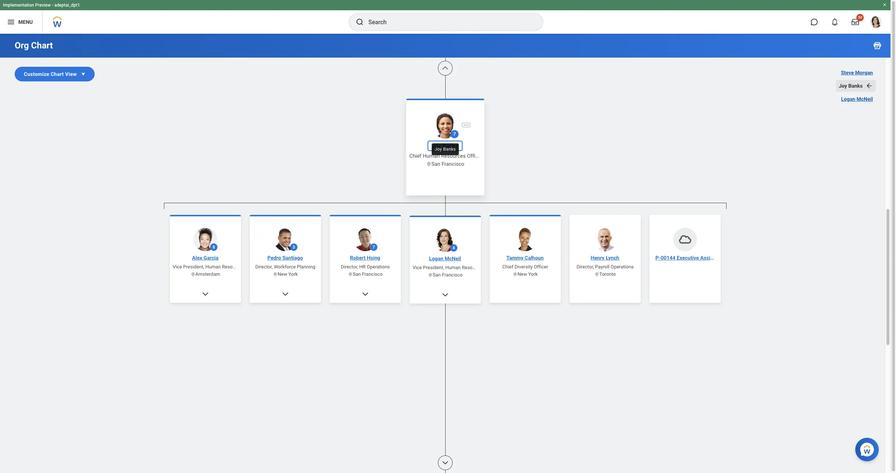Task type: vqa. For each thing, say whether or not it's contained in the screenshot.
Filters dropdown button
no



Task type: locate. For each thing, give the bounding box(es) containing it.
menu banner
[[0, 0, 891, 34]]

location image down logan mcneil link
[[428, 273, 433, 278]]

tammy calhoun
[[507, 255, 544, 261]]

chief for joy banks
[[410, 153, 422, 159]]

mcneil inside button
[[857, 96, 873, 102]]

san francisco down logan mcneil link
[[433, 272, 463, 278]]

york down chief diversity officer
[[528, 272, 538, 277]]

officer right joy banks "tooltip"
[[467, 153, 483, 159]]

1 vertical spatial logan mcneil
[[429, 256, 461, 262]]

joy inside "tooltip"
[[435, 147, 442, 152]]

new for tammy
[[518, 272, 527, 277]]

1 horizontal spatial vice president, human resources
[[413, 265, 484, 270]]

location image for logan mcneil
[[428, 273, 433, 278]]

workforce
[[274, 264, 296, 270]]

operations for hsing
[[367, 264, 390, 270]]

chevron down image
[[202, 291, 209, 298], [442, 459, 449, 467]]

0 horizontal spatial operations
[[367, 264, 390, 270]]

mcneil
[[857, 96, 873, 102], [445, 256, 461, 262]]

logan mcneil inside joy banks, joy banks, 7 direct reports 'element'
[[429, 256, 461, 262]]

1 horizontal spatial new
[[518, 272, 527, 277]]

1 horizontal spatial mcneil
[[857, 96, 873, 102]]

3
[[293, 245, 295, 250]]

joy banks inside button
[[839, 83, 863, 89]]

operations down lynch
[[611, 264, 634, 270]]

alex garcia
[[192, 255, 218, 261]]

operations down the hsing
[[367, 264, 390, 270]]

0 horizontal spatial officer
[[467, 153, 483, 159]]

operations
[[367, 264, 390, 270], [611, 264, 634, 270]]

logan mcneil down the joy banks button
[[842, 96, 873, 102]]

logan mcneil inside button
[[842, 96, 873, 102]]

francisco down director, hr operations
[[362, 272, 383, 277]]

vice president, human resources
[[173, 264, 244, 270], [413, 265, 484, 270]]

director, down 'henry'
[[577, 264, 594, 270]]

0 horizontal spatial chevron down image
[[202, 291, 209, 298]]

0 vertical spatial chief
[[410, 153, 422, 159]]

san francisco down director, hr operations
[[353, 272, 383, 277]]

location image for henry lynch
[[595, 272, 600, 277]]

joy for joy banks "tooltip"
[[435, 147, 442, 152]]

1 new from the left
[[278, 272, 287, 277]]

0 horizontal spatial human
[[205, 264, 221, 270]]

san down 'hr'
[[353, 272, 361, 277]]

0 horizontal spatial chevron down image
[[282, 291, 289, 298]]

0 horizontal spatial new york
[[278, 272, 298, 277]]

president, for logan mcneil
[[423, 265, 444, 270]]

human for alex garcia
[[205, 264, 221, 270]]

diversity
[[515, 264, 533, 270]]

4
[[453, 245, 455, 251]]

chief down tammy
[[503, 264, 514, 270]]

location image down chief human resources officer
[[426, 161, 432, 167]]

steve morgan button
[[838, 67, 876, 79]]

chief
[[410, 153, 422, 159], [503, 264, 514, 270]]

1 horizontal spatial logan
[[842, 96, 856, 102]]

0 vertical spatial 7
[[453, 131, 456, 137]]

7
[[453, 131, 456, 137], [373, 245, 375, 250]]

executive
[[677, 255, 699, 261]]

human
[[423, 153, 440, 159], [205, 264, 221, 270], [445, 265, 461, 270]]

chart right org
[[31, 40, 53, 51]]

0 horizontal spatial vice president, human resources
[[173, 264, 244, 270]]

new york down director, workforce planning at bottom left
[[278, 272, 298, 277]]

chart inside button
[[51, 71, 64, 77]]

1 vertical spatial chart
[[51, 71, 64, 77]]

mcneil inside joy banks, joy banks, 7 direct reports 'element'
[[445, 256, 461, 262]]

1 vertical spatial mcneil
[[445, 256, 461, 262]]

mcneil down 4
[[445, 256, 461, 262]]

0 vertical spatial chevron down image
[[202, 291, 209, 298]]

chief left joy banks "tooltip"
[[410, 153, 422, 159]]

officer
[[467, 153, 483, 159], [534, 264, 548, 270]]

york
[[288, 272, 298, 277], [528, 272, 538, 277]]

0 horizontal spatial york
[[288, 272, 298, 277]]

Search Workday  search field
[[369, 14, 528, 30]]

1 vertical spatial chief
[[503, 264, 514, 270]]

p-00144 executive assistant (unfilled) link
[[653, 254, 745, 262]]

menu button
[[0, 10, 42, 34]]

human up amsterdam
[[205, 264, 221, 270]]

0 horizontal spatial chief
[[410, 153, 422, 159]]

new york for calhoun
[[518, 272, 538, 277]]

officer inside joy banks, joy banks, 7 direct reports 'element'
[[534, 264, 548, 270]]

2 new from the left
[[518, 272, 527, 277]]

new york
[[278, 272, 298, 277], [518, 272, 538, 277]]

1 horizontal spatial new york
[[518, 272, 538, 277]]

san for logan
[[433, 272, 441, 278]]

1 new york from the left
[[278, 272, 298, 277]]

(unfilled)
[[724, 255, 745, 261]]

human down 'joy banks' link
[[423, 153, 440, 159]]

director, workforce planning
[[255, 264, 316, 270]]

president, down alex on the bottom left of page
[[183, 264, 204, 270]]

1 director, from the left
[[255, 264, 273, 270]]

resources
[[441, 153, 466, 159], [222, 264, 244, 270], [462, 265, 484, 270]]

resources for logan mcneil
[[462, 265, 484, 270]]

san francisco down chief human resources officer
[[432, 161, 465, 167]]

3 director, from the left
[[577, 264, 594, 270]]

1 york from the left
[[288, 272, 298, 277]]

0 vertical spatial officer
[[467, 153, 483, 159]]

0 horizontal spatial new
[[278, 272, 287, 277]]

vice president, human resources up amsterdam
[[173, 264, 244, 270]]

location image down payroll
[[595, 272, 600, 277]]

1 horizontal spatial chevron down image
[[442, 459, 449, 467]]

joy banks for 'joy banks' link
[[432, 143, 458, 149]]

chevron down image for santiago
[[282, 291, 289, 298]]

1 horizontal spatial logan mcneil
[[842, 96, 873, 102]]

chevron down image down director, workforce planning at bottom left
[[282, 291, 289, 298]]

hr
[[359, 264, 366, 270]]

chevron down image
[[282, 291, 289, 298], [362, 291, 369, 298], [442, 291, 449, 299]]

assistant
[[701, 255, 722, 261]]

york down director, workforce planning at bottom left
[[288, 272, 298, 277]]

chevron down image down logan mcneil link
[[442, 291, 449, 299]]

san down chief human resources officer
[[432, 161, 441, 167]]

location image down director, hr operations
[[348, 272, 353, 277]]

vice
[[173, 264, 182, 270], [413, 265, 422, 270]]

new york for santiago
[[278, 272, 298, 277]]

chief inside joy banks, joy banks, 7 direct reports 'element'
[[503, 264, 514, 270]]

new down workforce
[[278, 272, 287, 277]]

2 director, from the left
[[341, 264, 358, 270]]

new down 'diversity'
[[518, 272, 527, 277]]

location image down 'diversity'
[[513, 272, 518, 277]]

chart for customize
[[51, 71, 64, 77]]

1 operations from the left
[[367, 264, 390, 270]]

tammy
[[507, 255, 524, 261]]

1 vertical spatial 7
[[373, 245, 375, 250]]

joy banks
[[839, 83, 863, 89], [432, 143, 458, 149], [435, 147, 456, 152]]

1 vertical spatial logan
[[429, 256, 444, 262]]

calhoun
[[525, 255, 544, 261]]

related actions image
[[463, 122, 469, 128]]

new
[[278, 272, 287, 277], [518, 272, 527, 277]]

1 vertical spatial officer
[[534, 264, 548, 270]]

francisco
[[442, 161, 465, 167], [362, 272, 383, 277], [442, 272, 463, 278]]

location image down alex on the bottom left of page
[[191, 272, 195, 277]]

joy banks inside "tooltip"
[[435, 147, 456, 152]]

p-00144 executive assistant (unfilled)
[[656, 255, 745, 261]]

location image
[[191, 272, 195, 277], [595, 272, 600, 277], [428, 273, 433, 278]]

1 vertical spatial chevron down image
[[442, 459, 449, 467]]

org
[[15, 40, 29, 51]]

2 horizontal spatial chevron down image
[[442, 291, 449, 299]]

implementation
[[3, 3, 34, 8]]

0 horizontal spatial vice
[[173, 264, 182, 270]]

president,
[[183, 264, 204, 270], [423, 265, 444, 270]]

0 horizontal spatial director,
[[255, 264, 273, 270]]

morgan
[[856, 70, 873, 76]]

steve
[[841, 70, 854, 76]]

alex garcia link
[[189, 254, 221, 262]]

7 up 'joy banks' link
[[453, 131, 456, 137]]

san down logan mcneil link
[[433, 272, 441, 278]]

2 york from the left
[[528, 272, 538, 277]]

0 horizontal spatial mcneil
[[445, 256, 461, 262]]

logan
[[842, 96, 856, 102], [429, 256, 444, 262]]

inbox large image
[[852, 18, 859, 26]]

0 vertical spatial mcneil
[[857, 96, 873, 102]]

0 vertical spatial logan
[[842, 96, 856, 102]]

2 horizontal spatial location image
[[595, 272, 600, 277]]

2 operations from the left
[[611, 264, 634, 270]]

henry
[[591, 255, 605, 261]]

adeptai_dpt1
[[54, 3, 80, 8]]

1 horizontal spatial officer
[[534, 264, 548, 270]]

profile logan mcneil image
[[870, 16, 882, 29]]

arrow left image
[[866, 82, 873, 90]]

new for pedro
[[278, 272, 287, 277]]

1 horizontal spatial 7
[[453, 131, 456, 137]]

1 horizontal spatial chief
[[503, 264, 514, 270]]

tammy calhoun link
[[504, 254, 547, 262]]

san
[[432, 161, 441, 167], [353, 272, 361, 277], [433, 272, 441, 278]]

chevron down image down director, hr operations
[[362, 291, 369, 298]]

2 horizontal spatial human
[[445, 265, 461, 270]]

banks for 'joy banks' link
[[443, 143, 458, 149]]

location image down workforce
[[273, 272, 278, 277]]

1 horizontal spatial president,
[[423, 265, 444, 270]]

york for santiago
[[288, 272, 298, 277]]

print org chart image
[[873, 41, 882, 50]]

henry lynch
[[591, 255, 620, 261]]

1 horizontal spatial operations
[[611, 264, 634, 270]]

santiago
[[283, 255, 303, 261]]

0 horizontal spatial president,
[[183, 264, 204, 270]]

1 horizontal spatial chevron down image
[[362, 291, 369, 298]]

preview
[[35, 3, 51, 8]]

director, down pedro
[[255, 264, 273, 270]]

director,
[[255, 264, 273, 270], [341, 264, 358, 270], [577, 264, 594, 270]]

officer down the calhoun
[[534, 264, 548, 270]]

1 horizontal spatial york
[[528, 272, 538, 277]]

location image
[[426, 161, 432, 167], [273, 272, 278, 277], [348, 272, 353, 277], [513, 272, 518, 277]]

director, down robert
[[341, 264, 358, 270]]

0 vertical spatial logan mcneil
[[842, 96, 873, 102]]

7 up the hsing
[[373, 245, 375, 250]]

logan mcneil
[[842, 96, 873, 102], [429, 256, 461, 262]]

banks inside "tooltip"
[[443, 147, 456, 152]]

vice president, human resources down logan mcneil link
[[413, 265, 484, 270]]

robert hsing link
[[347, 254, 383, 262]]

0 horizontal spatial logan mcneil
[[429, 256, 461, 262]]

notifications large image
[[832, 18, 839, 26]]

logan mcneil down 4
[[429, 256, 461, 262]]

francisco down logan mcneil link
[[442, 272, 463, 278]]

0 vertical spatial chart
[[31, 40, 53, 51]]

chart
[[31, 40, 53, 51], [51, 71, 64, 77]]

joy
[[839, 83, 848, 89], [432, 143, 441, 149], [435, 147, 442, 152]]

1 horizontal spatial director,
[[341, 264, 358, 270]]

mcneil down arrow left image on the right top of the page
[[857, 96, 873, 102]]

0 horizontal spatial 7
[[373, 245, 375, 250]]

chief diversity officer
[[503, 264, 548, 270]]

1 horizontal spatial vice
[[413, 265, 422, 270]]

francisco for banks
[[442, 161, 465, 167]]

0 horizontal spatial logan
[[429, 256, 444, 262]]

org chart
[[15, 40, 53, 51]]

2 new york from the left
[[518, 272, 538, 277]]

1 horizontal spatial location image
[[428, 273, 433, 278]]

president, down logan mcneil link
[[423, 265, 444, 270]]

amsterdam
[[195, 272, 220, 277]]

new york down chief diversity officer
[[518, 272, 538, 277]]

2 horizontal spatial director,
[[577, 264, 594, 270]]

banks
[[849, 83, 863, 89], [443, 143, 458, 149], [443, 147, 456, 152]]

san francisco
[[432, 161, 465, 167], [353, 272, 383, 277], [433, 272, 463, 278]]

0 horizontal spatial location image
[[191, 272, 195, 277]]

chart left view
[[51, 71, 64, 77]]

human down logan mcneil link
[[445, 265, 461, 270]]

francisco down chief human resources officer
[[442, 161, 465, 167]]

steve morgan
[[841, 70, 873, 76]]

director, for henry lynch
[[577, 264, 594, 270]]



Task type: describe. For each thing, give the bounding box(es) containing it.
vice president, human resources for garcia
[[173, 264, 244, 270]]

san francisco for banks
[[432, 161, 465, 167]]

30
[[858, 15, 863, 19]]

close environment banner image
[[883, 3, 887, 7]]

robert hsing
[[350, 255, 380, 261]]

view
[[65, 71, 77, 77]]

president, for alex garcia
[[183, 264, 204, 270]]

logan mcneil link
[[426, 255, 464, 262]]

pedro santiago link
[[265, 254, 306, 262]]

francisco for hsing
[[362, 272, 383, 277]]

menu
[[18, 19, 33, 25]]

00144
[[661, 255, 676, 261]]

chief for tammy calhoun
[[503, 264, 514, 270]]

location image for pedro
[[273, 272, 278, 277]]

p-
[[656, 255, 661, 261]]

chart for org
[[31, 40, 53, 51]]

caret down image
[[80, 70, 87, 78]]

location image for robert
[[348, 272, 353, 277]]

chevron down image for mcneil
[[442, 291, 449, 299]]

1 horizontal spatial human
[[423, 153, 440, 159]]

san for robert
[[353, 272, 361, 277]]

pedro
[[268, 255, 281, 261]]

operations for lynch
[[611, 264, 634, 270]]

vice for logan mcneil
[[413, 265, 422, 270]]

implementation preview -   adeptai_dpt1
[[3, 3, 80, 8]]

justify image
[[7, 18, 15, 26]]

payroll
[[595, 264, 610, 270]]

resources for alex garcia
[[222, 264, 244, 270]]

chevron down image for hsing
[[362, 291, 369, 298]]

director, for pedro santiago
[[255, 264, 273, 270]]

alex
[[192, 255, 202, 261]]

customize
[[24, 71, 49, 77]]

banks for joy banks "tooltip"
[[443, 147, 456, 152]]

logan inside button
[[842, 96, 856, 102]]

chevron down image inside joy banks, joy banks, 7 direct reports 'element'
[[202, 291, 209, 298]]

francisco for mcneil
[[442, 272, 463, 278]]

human for logan mcneil
[[445, 265, 461, 270]]

director, payroll operations
[[577, 264, 634, 270]]

joy banks for joy banks "tooltip"
[[435, 147, 456, 152]]

henry lynch link
[[588, 254, 623, 262]]

joy banks link
[[429, 142, 462, 150]]

york for calhoun
[[528, 272, 538, 277]]

7 inside joy banks, joy banks, 7 direct reports 'element'
[[373, 245, 375, 250]]

location image for tammy
[[513, 272, 518, 277]]

30 button
[[848, 14, 864, 30]]

san francisco for hsing
[[353, 272, 383, 277]]

vice president, human resources for mcneil
[[413, 265, 484, 270]]

robert
[[350, 255, 366, 261]]

joy banks tooltip
[[430, 142, 460, 157]]

logan mcneil button
[[839, 93, 876, 105]]

san francisco for mcneil
[[433, 272, 463, 278]]

pedro santiago
[[268, 255, 303, 261]]

joy banks button
[[836, 80, 876, 92]]

director, hr operations
[[341, 264, 390, 270]]

san for joy
[[432, 161, 441, 167]]

joy for 'joy banks' link
[[432, 143, 441, 149]]

chevron up image
[[442, 65, 449, 72]]

lynch
[[606, 255, 620, 261]]

joy inside button
[[839, 83, 848, 89]]

location image for joy
[[426, 161, 432, 167]]

joy banks, joy banks, 7 direct reports element
[[164, 209, 745, 473]]

search image
[[355, 18, 364, 26]]

8
[[213, 245, 215, 250]]

hsing
[[367, 255, 380, 261]]

director, for robert hsing
[[341, 264, 358, 270]]

garcia
[[204, 255, 218, 261]]

location image for alex garcia
[[191, 272, 195, 277]]

customize chart view button
[[15, 67, 95, 81]]

-
[[52, 3, 53, 8]]

customize chart view
[[24, 71, 77, 77]]

toronto
[[600, 272, 616, 277]]

chief human resources officer
[[410, 153, 483, 159]]

vice for alex garcia
[[173, 264, 182, 270]]

logan inside joy banks, joy banks, 7 direct reports 'element'
[[429, 256, 444, 262]]

banks inside button
[[849, 83, 863, 89]]

planning
[[297, 264, 316, 270]]

org chart main content
[[0, 0, 891, 473]]



